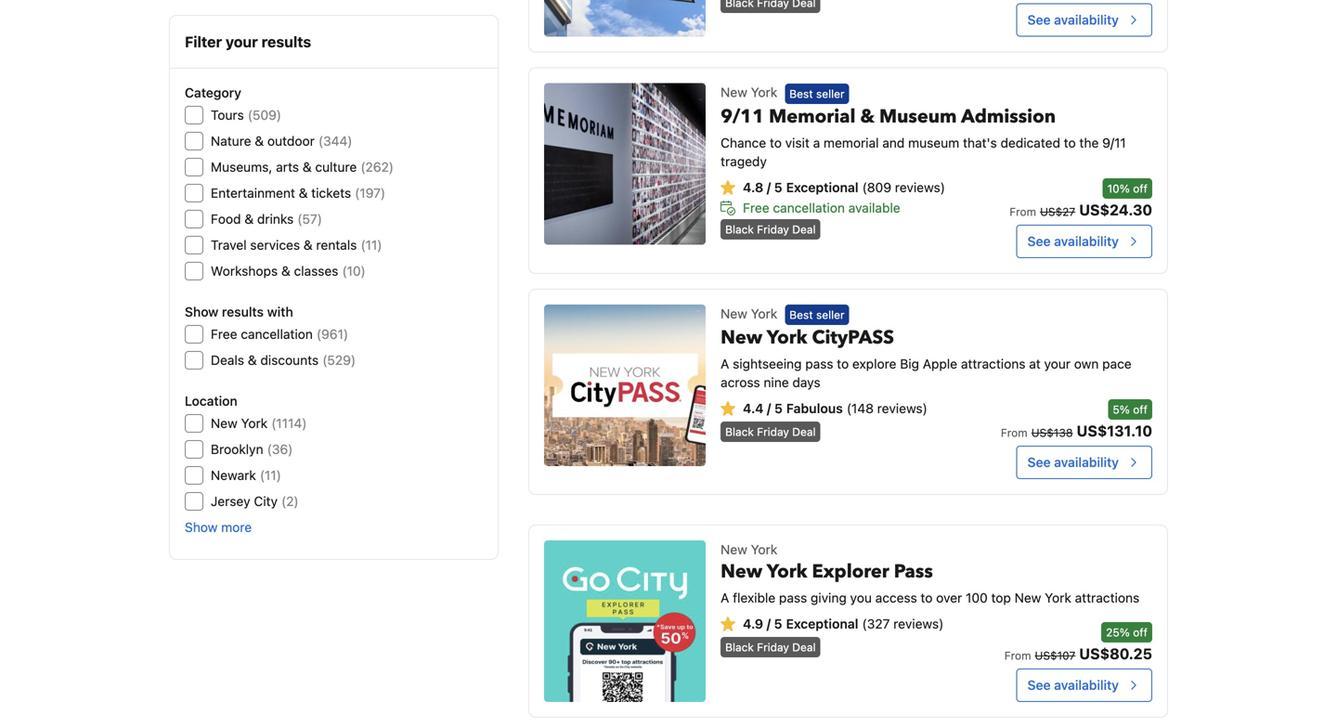 Task type: describe. For each thing, give the bounding box(es) containing it.
availability for new york explorer pass
[[1054, 678, 1119, 693]]

(2)
[[281, 494, 299, 509]]

show results with
[[185, 304, 293, 320]]

best seller for york
[[790, 308, 845, 321]]

4.4 / 5 fabulous (148 reviews)
[[743, 401, 928, 416]]

reviews) for explorer
[[894, 616, 944, 632]]

best for york
[[790, 308, 813, 321]]

/ for new york explorer pass
[[767, 616, 771, 632]]

food
[[211, 211, 241, 227]]

us$138
[[1032, 426, 1073, 439]]

days
[[793, 375, 821, 390]]

at
[[1029, 356, 1041, 372]]

a inside new york new york explorer pass a flexible pass giving you access to over 100 top new york attractions
[[721, 590, 729, 606]]

pass inside new york citypass a sightseeing pass to explore big apple attractions at your own pace across nine days
[[806, 356, 834, 372]]

brooklyn (36)
[[211, 442, 293, 457]]

explorer
[[812, 559, 890, 585]]

5% off
[[1113, 403, 1148, 416]]

new york new york explorer pass a flexible pass giving you access to over 100 top new york attractions
[[721, 542, 1140, 606]]

show more
[[185, 520, 252, 535]]

culture
[[315, 159, 357, 175]]

from us$107 us$80.25
[[1005, 645, 1153, 663]]

new york for new
[[721, 306, 778, 321]]

& down museums, arts & culture (262)
[[299, 185, 308, 201]]

4.4
[[743, 401, 764, 416]]

classes
[[294, 263, 339, 279]]

from for new york citypass
[[1001, 426, 1028, 439]]

show for show results with
[[185, 304, 219, 320]]

& right arts
[[303, 159, 312, 175]]

new york citypass image
[[544, 304, 706, 466]]

/ for new york citypass
[[767, 401, 771, 416]]

1 see availability from the top
[[1028, 12, 1119, 27]]

fabulous
[[787, 401, 843, 416]]

free cancellation available
[[743, 200, 901, 215]]

& right the 'food'
[[245, 211, 254, 227]]

see availability link
[[529, 0, 1168, 52]]

1 friday from the top
[[757, 223, 789, 236]]

available
[[849, 200, 901, 215]]

0 vertical spatial your
[[226, 33, 258, 51]]

museums,
[[211, 159, 272, 175]]

from us$27 us$24.30
[[1010, 201, 1153, 219]]

black friday deal for citypass
[[726, 426, 816, 439]]

1 availability from the top
[[1054, 12, 1119, 27]]

10%
[[1108, 182, 1130, 195]]

friday for new
[[757, 641, 789, 654]]

that's
[[963, 135, 997, 150]]

a
[[813, 135, 820, 150]]

(197)
[[355, 185, 386, 201]]

4.9 / 5 exceptional (327 reviews)
[[743, 616, 944, 632]]

us$107
[[1035, 649, 1076, 662]]

(1114)
[[271, 416, 307, 431]]

location
[[185, 393, 237, 409]]

9/11 memorial & museum admission chance to visit a memorial and museum that's dedicated to the 9/11 tragedy
[[721, 104, 1126, 169]]

(36)
[[267, 442, 293, 457]]

category
[[185, 85, 242, 100]]

& down travel services & rentals (11)
[[281, 263, 290, 279]]

see inside see availability link
[[1028, 12, 1051, 27]]

9/11 memorial & museum admission image
[[544, 83, 706, 245]]

new york citypass a sightseeing pass to explore big apple attractions at your own pace across nine days
[[721, 325, 1132, 390]]

flexible
[[733, 590, 776, 606]]

& inside 9/11 memorial & museum admission chance to visit a memorial and museum that's dedicated to the 9/11 tragedy
[[860, 104, 875, 129]]

100
[[966, 590, 988, 606]]

tragedy
[[721, 154, 767, 169]]

tickets
[[311, 185, 351, 201]]

museums, arts & culture (262)
[[211, 159, 394, 175]]

edge sky deck admission tickets image
[[544, 0, 706, 37]]

exceptional for york
[[786, 616, 859, 632]]

more
[[221, 520, 252, 535]]

memorial
[[824, 135, 879, 150]]

(148
[[847, 401, 874, 416]]

(10)
[[342, 263, 366, 279]]

black for new york citypass
[[726, 426, 754, 439]]

availability for 9/11 memorial & museum admission
[[1054, 233, 1119, 249]]

friday for citypass
[[757, 426, 789, 439]]

off for new york citypass
[[1133, 403, 1148, 416]]

york inside new york citypass a sightseeing pass to explore big apple attractions at your own pace across nine days
[[767, 325, 808, 351]]

us$80.25
[[1080, 645, 1153, 663]]

4.8
[[743, 180, 764, 195]]

see availability for 9/11 memorial & museum admission
[[1028, 233, 1119, 249]]

4.9
[[743, 616, 764, 632]]

museum
[[880, 104, 957, 129]]

across
[[721, 375, 760, 390]]

25%
[[1106, 626, 1130, 639]]

(809
[[863, 180, 892, 195]]

(961)
[[317, 326, 348, 342]]

1 vertical spatial (11)
[[260, 468, 281, 483]]

best for memorial
[[790, 87, 813, 100]]

5%
[[1113, 403, 1130, 416]]

discounts
[[260, 352, 319, 368]]

visit
[[786, 135, 810, 150]]

(509)
[[248, 107, 281, 123]]

4.8 / 5 exceptional (809 reviews)
[[743, 180, 946, 195]]

tours
[[211, 107, 244, 123]]

5 for new
[[774, 616, 783, 632]]

pace
[[1103, 356, 1132, 372]]

us$24.30
[[1080, 201, 1153, 219]]

giving
[[811, 590, 847, 606]]

chance
[[721, 135, 766, 150]]

newark (11)
[[211, 468, 281, 483]]

travel
[[211, 237, 247, 253]]

& right deals
[[248, 352, 257, 368]]

workshops & classes (10)
[[211, 263, 366, 279]]

show more button
[[185, 518, 252, 537]]

arts
[[276, 159, 299, 175]]

you
[[850, 590, 872, 606]]

(327
[[862, 616, 890, 632]]



Task type: vqa. For each thing, say whether or not it's contained in the screenshot.
Istanbul's late
no



Task type: locate. For each thing, give the bounding box(es) containing it.
cancellation for (961)
[[241, 326, 313, 342]]

1 vertical spatial results
[[222, 304, 264, 320]]

results
[[262, 33, 311, 51], [222, 304, 264, 320]]

new york (1114)
[[211, 416, 307, 431]]

1 deal from the top
[[793, 223, 816, 236]]

nature & outdoor (344)
[[211, 133, 353, 149]]

1 vertical spatial off
[[1133, 403, 1148, 416]]

filter
[[185, 33, 222, 51]]

0 vertical spatial a
[[721, 356, 729, 372]]

seller up citypass
[[816, 308, 845, 321]]

1 black friday deal from the top
[[726, 223, 816, 236]]

1 / from the top
[[767, 180, 771, 195]]

free for free cancellation (961)
[[211, 326, 237, 342]]

from inside the from us$138 us$131.10
[[1001, 426, 1028, 439]]

to down citypass
[[837, 356, 849, 372]]

2 vertical spatial off
[[1133, 626, 1148, 639]]

1 off from the top
[[1133, 182, 1148, 195]]

1 horizontal spatial free
[[743, 200, 770, 215]]

from left us$107 at the bottom right of the page
[[1005, 649, 1032, 662]]

dedicated
[[1001, 135, 1061, 150]]

reviews) for sightseeing
[[878, 401, 928, 416]]

2 5 from the top
[[775, 401, 783, 416]]

1 seller from the top
[[816, 87, 845, 100]]

the
[[1080, 135, 1099, 150]]

city
[[254, 494, 278, 509]]

new
[[721, 85, 748, 100], [721, 306, 748, 321], [721, 325, 763, 351], [211, 416, 238, 431], [721, 542, 748, 557], [721, 559, 763, 585], [1015, 590, 1042, 606]]

5 right the 4.4
[[775, 401, 783, 416]]

2 deal from the top
[[793, 426, 816, 439]]

exceptional
[[786, 180, 859, 195], [786, 616, 859, 632]]

1 vertical spatial new york
[[721, 306, 778, 321]]

best seller up memorial
[[790, 87, 845, 100]]

1 vertical spatial deal
[[793, 426, 816, 439]]

new york up sightseeing
[[721, 306, 778, 321]]

deal for citypass
[[793, 426, 816, 439]]

to left over on the bottom of page
[[921, 590, 933, 606]]

friday
[[757, 223, 789, 236], [757, 426, 789, 439], [757, 641, 789, 654]]

black friday deal down 4.8
[[726, 223, 816, 236]]

3 friday from the top
[[757, 641, 789, 654]]

1 horizontal spatial your
[[1045, 356, 1071, 372]]

brooklyn
[[211, 442, 263, 457]]

black for new york explorer pass
[[726, 641, 754, 654]]

2 black from the top
[[726, 426, 754, 439]]

see availability for new york explorer pass
[[1028, 678, 1119, 693]]

0 vertical spatial exceptional
[[786, 180, 859, 195]]

black down 4.9
[[726, 641, 754, 654]]

black friday deal for new
[[726, 641, 816, 654]]

exceptional for museum
[[786, 180, 859, 195]]

25% off
[[1106, 626, 1148, 639]]

3 availability from the top
[[1054, 455, 1119, 470]]

a
[[721, 356, 729, 372], [721, 590, 729, 606]]

1 vertical spatial your
[[1045, 356, 1071, 372]]

1 best from the top
[[790, 87, 813, 100]]

9/11 right 'the'
[[1103, 135, 1126, 150]]

2 vertical spatial from
[[1005, 649, 1032, 662]]

see availability
[[1028, 12, 1119, 27], [1028, 233, 1119, 249], [1028, 455, 1119, 470], [1028, 678, 1119, 693]]

0 horizontal spatial attractions
[[961, 356, 1026, 372]]

2 vertical spatial reviews)
[[894, 616, 944, 632]]

1 vertical spatial cancellation
[[241, 326, 313, 342]]

show
[[185, 304, 219, 320], [185, 520, 218, 535]]

off right 10%
[[1133, 182, 1148, 195]]

best seller
[[790, 87, 845, 100], [790, 308, 845, 321]]

deals & discounts (529)
[[211, 352, 356, 368]]

0 vertical spatial from
[[1010, 205, 1037, 218]]

1 vertical spatial show
[[185, 520, 218, 535]]

1 horizontal spatial (11)
[[361, 237, 382, 253]]

seller up memorial
[[816, 87, 845, 100]]

seller for memorial
[[816, 87, 845, 100]]

1 vertical spatial best
[[790, 308, 813, 321]]

to left 'the'
[[1064, 135, 1076, 150]]

to left visit
[[770, 135, 782, 150]]

friday down 4.8
[[757, 223, 789, 236]]

travel services & rentals (11)
[[211, 237, 382, 253]]

attractions up 25%
[[1075, 590, 1140, 606]]

2 friday from the top
[[757, 426, 789, 439]]

top
[[992, 590, 1011, 606]]

exceptional down giving
[[786, 616, 859, 632]]

black
[[726, 223, 754, 236], [726, 426, 754, 439], [726, 641, 754, 654]]

drinks
[[257, 211, 294, 227]]

from inside 'from us$27 us$24.30'
[[1010, 205, 1037, 218]]

0 vertical spatial 9/11
[[721, 104, 765, 129]]

1 a from the top
[[721, 356, 729, 372]]

black friday deal down 4.9
[[726, 641, 816, 654]]

from for 9/11 memorial & museum admission
[[1010, 205, 1037, 218]]

seller
[[816, 87, 845, 100], [816, 308, 845, 321]]

0 vertical spatial black
[[726, 223, 754, 236]]

attractions
[[961, 356, 1026, 372], [1075, 590, 1140, 606]]

3 / from the top
[[767, 616, 771, 632]]

york
[[751, 85, 778, 100], [751, 306, 778, 321], [767, 325, 808, 351], [241, 416, 268, 431], [751, 542, 778, 557], [767, 559, 808, 585], [1045, 590, 1072, 606]]

0 vertical spatial new york
[[721, 85, 778, 100]]

9/11 up "chance"
[[721, 104, 765, 129]]

rentals
[[316, 237, 357, 253]]

free
[[743, 200, 770, 215], [211, 326, 237, 342]]

1 vertical spatial best seller
[[790, 308, 845, 321]]

attractions inside new york new york explorer pass a flexible pass giving you access to over 100 top new york attractions
[[1075, 590, 1140, 606]]

exceptional up free cancellation available
[[786, 180, 859, 195]]

0 vertical spatial off
[[1133, 182, 1148, 195]]

/ right the 4.4
[[767, 401, 771, 416]]

off for 9/11 memorial & museum admission
[[1133, 182, 1148, 195]]

show up deals
[[185, 304, 219, 320]]

pass left giving
[[779, 590, 807, 606]]

us$131.10
[[1077, 422, 1153, 440]]

deal down 4.9 / 5 exceptional (327 reviews)
[[793, 641, 816, 654]]

access
[[876, 590, 917, 606]]

(529)
[[322, 352, 356, 368]]

1 vertical spatial friday
[[757, 426, 789, 439]]

your
[[226, 33, 258, 51], [1045, 356, 1071, 372]]

food & drinks (57)
[[211, 211, 322, 227]]

/ right 4.8
[[767, 180, 771, 195]]

0 vertical spatial cancellation
[[773, 200, 845, 215]]

(11) up city
[[260, 468, 281, 483]]

cancellation down 4.8 / 5 exceptional (809 reviews) on the right
[[773, 200, 845, 215]]

black down 4.8
[[726, 223, 754, 236]]

& down (57) at the top left of the page
[[304, 237, 313, 253]]

a inside new york citypass a sightseeing pass to explore big apple attractions at your own pace across nine days
[[721, 356, 729, 372]]

tours (509)
[[211, 107, 281, 123]]

1 vertical spatial seller
[[816, 308, 845, 321]]

0 vertical spatial best
[[790, 87, 813, 100]]

2 exceptional from the top
[[786, 616, 859, 632]]

pass inside new york new york explorer pass a flexible pass giving you access to over 100 top new york attractions
[[779, 590, 807, 606]]

entertainment
[[211, 185, 295, 201]]

citypass
[[812, 325, 894, 351]]

jersey city (2)
[[211, 494, 299, 509]]

apple
[[923, 356, 958, 372]]

9/11
[[721, 104, 765, 129], [1103, 135, 1126, 150]]

explore
[[853, 356, 897, 372]]

2 / from the top
[[767, 401, 771, 416]]

off right 5%
[[1133, 403, 1148, 416]]

5 right 4.9
[[774, 616, 783, 632]]

pass
[[894, 559, 933, 585]]

see for 9/11 memorial & museum admission
[[1028, 233, 1051, 249]]

2 new york from the top
[[721, 306, 778, 321]]

1 vertical spatial 5
[[775, 401, 783, 416]]

3 black friday deal from the top
[[726, 641, 816, 654]]

0 vertical spatial best seller
[[790, 87, 845, 100]]

black down the 4.4
[[726, 426, 754, 439]]

3 deal from the top
[[793, 641, 816, 654]]

best seller up citypass
[[790, 308, 845, 321]]

3 off from the top
[[1133, 626, 1148, 639]]

0 vertical spatial 5
[[774, 180, 783, 195]]

0 vertical spatial deal
[[793, 223, 816, 236]]

to inside new york citypass a sightseeing pass to explore big apple attractions at your own pace across nine days
[[837, 356, 849, 372]]

attractions left at
[[961, 356, 1026, 372]]

0 vertical spatial show
[[185, 304, 219, 320]]

(262)
[[361, 159, 394, 175]]

2 best seller from the top
[[790, 308, 845, 321]]

3 black from the top
[[726, 641, 754, 654]]

1 vertical spatial a
[[721, 590, 729, 606]]

new inside new york citypass a sightseeing pass to explore big apple attractions at your own pace across nine days
[[721, 325, 763, 351]]

your right filter
[[226, 33, 258, 51]]

/
[[767, 180, 771, 195], [767, 401, 771, 416], [767, 616, 771, 632]]

results left with
[[222, 304, 264, 320]]

see for new york citypass
[[1028, 455, 1051, 470]]

& up memorial
[[860, 104, 875, 129]]

new york up "chance"
[[721, 85, 778, 100]]

from for new york explorer pass
[[1005, 649, 1032, 662]]

black friday deal down the 4.4
[[726, 426, 816, 439]]

(11) up "(10)"
[[361, 237, 382, 253]]

see availability for new york citypass
[[1028, 455, 1119, 470]]

1 black from the top
[[726, 223, 754, 236]]

3 see from the top
[[1028, 455, 1051, 470]]

4 see from the top
[[1028, 678, 1051, 693]]

1 vertical spatial /
[[767, 401, 771, 416]]

a left flexible
[[721, 590, 729, 606]]

newark
[[211, 468, 256, 483]]

2 see from the top
[[1028, 233, 1051, 249]]

2 off from the top
[[1133, 403, 1148, 416]]

0 vertical spatial (11)
[[361, 237, 382, 253]]

1 horizontal spatial attractions
[[1075, 590, 1140, 606]]

deal
[[793, 223, 816, 236], [793, 426, 816, 439], [793, 641, 816, 654]]

0 vertical spatial free
[[743, 200, 770, 215]]

5
[[774, 180, 783, 195], [775, 401, 783, 416], [774, 616, 783, 632]]

4 availability from the top
[[1054, 678, 1119, 693]]

over
[[936, 590, 963, 606]]

1 vertical spatial attractions
[[1075, 590, 1140, 606]]

1 vertical spatial pass
[[779, 590, 807, 606]]

1 vertical spatial free
[[211, 326, 237, 342]]

1 vertical spatial black
[[726, 426, 754, 439]]

new york for 9/11
[[721, 85, 778, 100]]

2 vertical spatial deal
[[793, 641, 816, 654]]

attractions inside new york citypass a sightseeing pass to explore big apple attractions at your own pace across nine days
[[961, 356, 1026, 372]]

0 vertical spatial black friday deal
[[726, 223, 816, 236]]

&
[[860, 104, 875, 129], [255, 133, 264, 149], [303, 159, 312, 175], [299, 185, 308, 201], [245, 211, 254, 227], [304, 237, 313, 253], [281, 263, 290, 279], [248, 352, 257, 368]]

free up deals
[[211, 326, 237, 342]]

off for new york explorer pass
[[1133, 626, 1148, 639]]

3 5 from the top
[[774, 616, 783, 632]]

1 new york from the top
[[721, 85, 778, 100]]

deal for new
[[793, 641, 816, 654]]

1 vertical spatial reviews)
[[878, 401, 928, 416]]

1 5 from the top
[[774, 180, 783, 195]]

with
[[267, 304, 293, 320]]

2 vertical spatial 5
[[774, 616, 783, 632]]

reviews) right (809
[[895, 180, 946, 195]]

cancellation down with
[[241, 326, 313, 342]]

4 see availability from the top
[[1028, 678, 1119, 693]]

0 horizontal spatial cancellation
[[241, 326, 313, 342]]

2 show from the top
[[185, 520, 218, 535]]

your inside new york citypass a sightseeing pass to explore big apple attractions at your own pace across nine days
[[1045, 356, 1071, 372]]

show inside show more button
[[185, 520, 218, 535]]

deals
[[211, 352, 244, 368]]

results up '(509)'
[[262, 33, 311, 51]]

2 vertical spatial black
[[726, 641, 754, 654]]

5 for citypass
[[775, 401, 783, 416]]

1 horizontal spatial cancellation
[[773, 200, 845, 215]]

friday down 4.9
[[757, 641, 789, 654]]

show left more on the left bottom of page
[[185, 520, 218, 535]]

nature
[[211, 133, 251, 149]]

2 see availability from the top
[[1028, 233, 1119, 249]]

1 see from the top
[[1028, 12, 1051, 27]]

0 vertical spatial pass
[[806, 356, 834, 372]]

0 vertical spatial friday
[[757, 223, 789, 236]]

0 horizontal spatial your
[[226, 33, 258, 51]]

from left us$27
[[1010, 205, 1037, 218]]

see for new york explorer pass
[[1028, 678, 1051, 693]]

2 availability from the top
[[1054, 233, 1119, 249]]

deal down free cancellation available
[[793, 223, 816, 236]]

/ right 4.9
[[767, 616, 771, 632]]

best seller for memorial
[[790, 87, 845, 100]]

seller for york
[[816, 308, 845, 321]]

a up across
[[721, 356, 729, 372]]

reviews) for admission
[[895, 180, 946, 195]]

1 horizontal spatial 9/11
[[1103, 135, 1126, 150]]

us$27
[[1040, 205, 1076, 218]]

filter your results
[[185, 33, 311, 51]]

your right at
[[1045, 356, 1071, 372]]

best up memorial
[[790, 87, 813, 100]]

sightseeing
[[733, 356, 802, 372]]

2 seller from the top
[[816, 308, 845, 321]]

nine
[[764, 375, 789, 390]]

and
[[883, 135, 905, 150]]

0 vertical spatial results
[[262, 33, 311, 51]]

best up citypass
[[790, 308, 813, 321]]

memorial
[[769, 104, 856, 129]]

museum
[[909, 135, 960, 150]]

see
[[1028, 12, 1051, 27], [1028, 233, 1051, 249], [1028, 455, 1051, 470], [1028, 678, 1051, 693]]

reviews) down access
[[894, 616, 944, 632]]

(57)
[[297, 211, 322, 227]]

free cancellation (961)
[[211, 326, 348, 342]]

/ for 9/11 memorial & museum admission
[[767, 180, 771, 195]]

0 vertical spatial reviews)
[[895, 180, 946, 195]]

2 a from the top
[[721, 590, 729, 606]]

0 vertical spatial /
[[767, 180, 771, 195]]

entertainment & tickets (197)
[[211, 185, 386, 201]]

deal down the fabulous
[[793, 426, 816, 439]]

outdoor
[[267, 133, 315, 149]]

5 right 4.8
[[774, 180, 783, 195]]

free down 4.8
[[743, 200, 770, 215]]

to inside new york new york explorer pass a flexible pass giving you access to over 100 top new york attractions
[[921, 590, 933, 606]]

0 horizontal spatial (11)
[[260, 468, 281, 483]]

2 vertical spatial /
[[767, 616, 771, 632]]

availability for new york citypass
[[1054, 455, 1119, 470]]

new york explorer pass image
[[544, 541, 706, 702]]

3 see availability from the top
[[1028, 455, 1119, 470]]

0 horizontal spatial free
[[211, 326, 237, 342]]

jersey
[[211, 494, 250, 509]]

& down '(509)'
[[255, 133, 264, 149]]

from left 'us$138'
[[1001, 426, 1028, 439]]

free for free cancellation available
[[743, 200, 770, 215]]

pass up the days
[[806, 356, 834, 372]]

2 black friday deal from the top
[[726, 426, 816, 439]]

1 vertical spatial exceptional
[[786, 616, 859, 632]]

0 horizontal spatial 9/11
[[721, 104, 765, 129]]

2 vertical spatial black friday deal
[[726, 641, 816, 654]]

show for show more
[[185, 520, 218, 535]]

1 show from the top
[[185, 304, 219, 320]]

0 vertical spatial seller
[[816, 87, 845, 100]]

from inside from us$107 us$80.25
[[1005, 649, 1032, 662]]

2 vertical spatial friday
[[757, 641, 789, 654]]

admission
[[962, 104, 1056, 129]]

2 best from the top
[[790, 308, 813, 321]]

5 for &
[[774, 180, 783, 195]]

friday down the 4.4
[[757, 426, 789, 439]]

0 vertical spatial attractions
[[961, 356, 1026, 372]]

off right 25%
[[1133, 626, 1148, 639]]

1 best seller from the top
[[790, 87, 845, 100]]

cancellation for available
[[773, 200, 845, 215]]

reviews) right (148
[[878, 401, 928, 416]]

1 vertical spatial black friday deal
[[726, 426, 816, 439]]

1 vertical spatial from
[[1001, 426, 1028, 439]]

1 vertical spatial 9/11
[[1103, 135, 1126, 150]]

1 exceptional from the top
[[786, 180, 859, 195]]

big
[[900, 356, 920, 372]]



